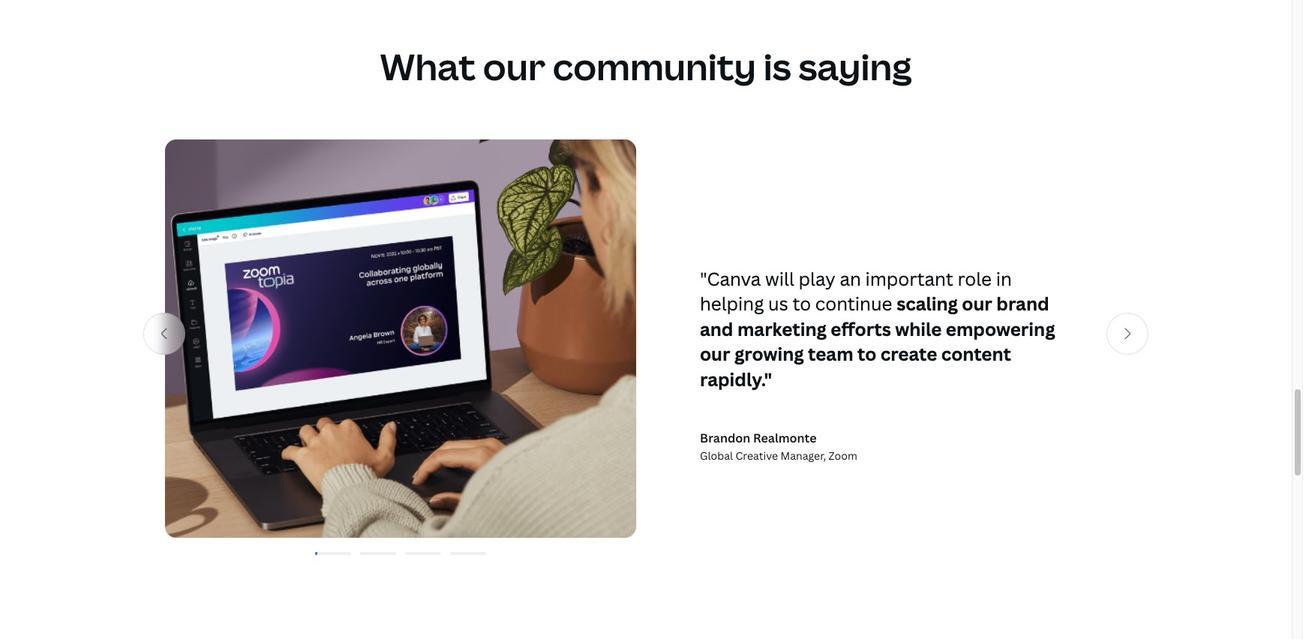 Task type: locate. For each thing, give the bounding box(es) containing it.
and
[[700, 317, 734, 341]]

"canva will play an important role in helping us to continue
[[700, 266, 1013, 316]]

an
[[840, 266, 862, 291]]

will
[[766, 266, 795, 291]]

what
[[380, 42, 476, 91]]

us
[[769, 291, 789, 316]]

1 horizontal spatial to
[[858, 342, 877, 367]]

1 vertical spatial our
[[963, 291, 993, 316]]

efforts
[[831, 317, 892, 341]]

0 vertical spatial our
[[483, 42, 546, 91]]

to right us
[[793, 291, 812, 316]]

0 horizontal spatial our
[[483, 42, 546, 91]]

1 horizontal spatial our
[[700, 342, 731, 367]]

brandon realmonte global creative manager, zoom
[[700, 430, 858, 463]]

to inside scaling our brand and marketing efforts while empowering our growing team to create content rapidly."
[[858, 342, 877, 367]]

to
[[793, 291, 812, 316], [858, 342, 877, 367]]

continue
[[816, 291, 893, 316]]

2 horizontal spatial our
[[963, 291, 993, 316]]

our for brand
[[963, 291, 993, 316]]

team
[[809, 342, 854, 367]]

our
[[483, 42, 546, 91], [963, 291, 993, 316], [700, 342, 731, 367]]

2 vertical spatial our
[[700, 342, 731, 367]]

rapidly."
[[700, 367, 773, 392]]

to down efforts at right
[[858, 342, 877, 367]]

0 horizontal spatial to
[[793, 291, 812, 316]]

0 vertical spatial to
[[793, 291, 812, 316]]

what our community is saying
[[380, 42, 912, 91]]

scaling our brand and marketing efforts while empowering our growing team to create content rapidly."
[[700, 291, 1056, 392]]

to inside the "canva will play an important role in helping us to continue
[[793, 291, 812, 316]]

brandon
[[700, 430, 751, 446]]

1 vertical spatial to
[[858, 342, 877, 367]]

global
[[700, 449, 733, 463]]

is
[[764, 42, 792, 91]]



Task type: vqa. For each thing, say whether or not it's contained in the screenshot.
"is" in the right of the page
yes



Task type: describe. For each thing, give the bounding box(es) containing it.
important
[[866, 266, 954, 291]]

"canva
[[700, 266, 761, 291]]

marketing
[[738, 317, 827, 341]]

scaling
[[897, 291, 959, 316]]

helping
[[700, 291, 764, 316]]

create
[[881, 342, 938, 367]]

creative
[[736, 449, 779, 463]]

in
[[997, 266, 1013, 291]]

role
[[958, 266, 992, 291]]

while
[[896, 317, 942, 341]]

realmonte
[[754, 430, 817, 446]]

growing
[[735, 342, 804, 367]]

play
[[799, 266, 836, 291]]

zoom
[[829, 449, 858, 463]]

community
[[553, 42, 757, 91]]

saying
[[799, 42, 912, 91]]

empowering
[[947, 317, 1056, 341]]

content
[[942, 342, 1012, 367]]

our for community
[[483, 42, 546, 91]]

brand
[[997, 291, 1050, 316]]

manager,
[[781, 449, 827, 463]]



